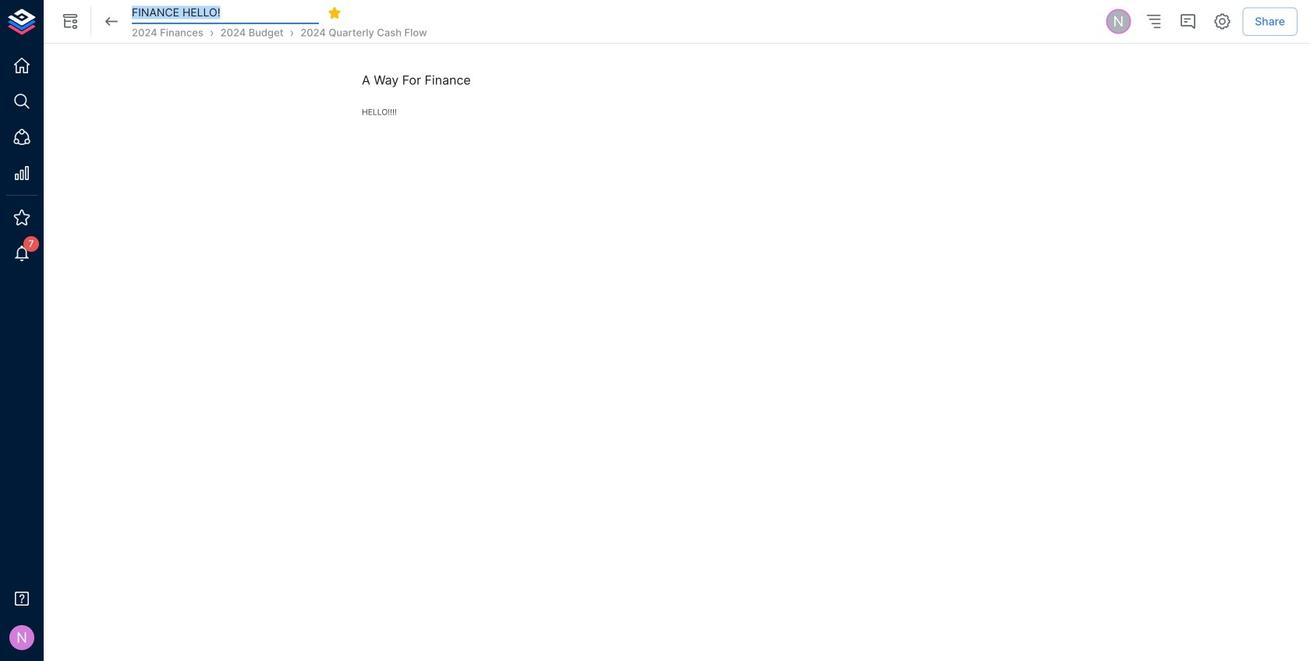 Task type: describe. For each thing, give the bounding box(es) containing it.
comments image
[[1179, 12, 1198, 31]]

remove favorite image
[[328, 6, 342, 20]]

table of contents image
[[1145, 12, 1164, 31]]

settings image
[[1214, 12, 1232, 31]]

go back image
[[102, 12, 121, 31]]



Task type: vqa. For each thing, say whether or not it's contained in the screenshot.
Unpin image
no



Task type: locate. For each thing, give the bounding box(es) containing it.
None text field
[[132, 1, 319, 24]]

show wiki image
[[61, 12, 80, 31]]



